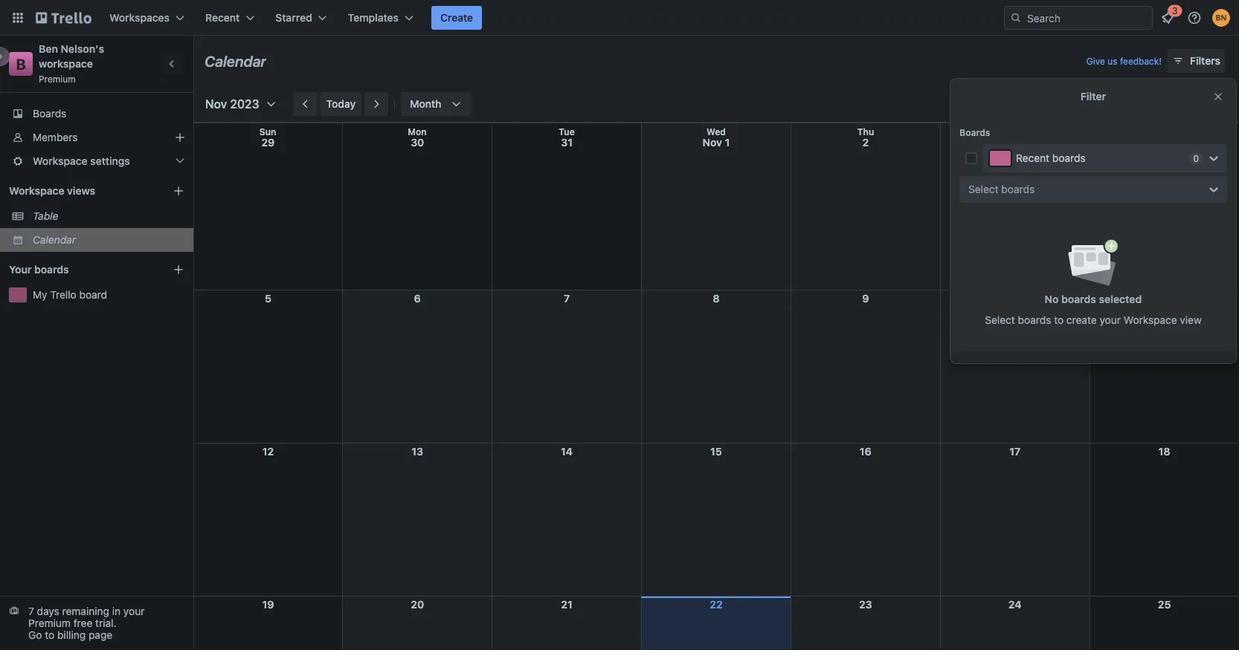 Task type: vqa. For each thing, say whether or not it's contained in the screenshot.
Check
no



Task type: locate. For each thing, give the bounding box(es) containing it.
1 vertical spatial to
[[45, 630, 54, 642]]

31
[[561, 137, 573, 149]]

1 horizontal spatial boards
[[960, 127, 991, 138]]

nov inside button
[[205, 97, 227, 111]]

give
[[1087, 56, 1105, 66]]

b
[[16, 55, 26, 73]]

19
[[262, 599, 274, 612]]

workspace settings
[[33, 155, 130, 167]]

7 for 7
[[564, 293, 570, 305]]

month button
[[401, 92, 471, 116]]

my trello board link
[[33, 288, 184, 303]]

boards up create
[[1062, 293, 1097, 306]]

premium inside the 7 days remaining in your premium free trial. go to billing page
[[28, 618, 71, 630]]

starred button
[[267, 6, 336, 30]]

days
[[37, 606, 59, 618]]

selected
[[1099, 293, 1142, 306]]

recent up 'calendar' "text field"
[[205, 12, 240, 24]]

0 vertical spatial boards
[[33, 107, 66, 120]]

1 vertical spatial calendar
[[33, 234, 76, 246]]

views
[[67, 185, 95, 197]]

boards for recent boards
[[1053, 152, 1086, 164]]

filters button
[[1168, 49, 1225, 73]]

us
[[1108, 56, 1118, 66]]

7
[[564, 293, 570, 305], [28, 606, 34, 618]]

0 horizontal spatial to
[[45, 630, 54, 642]]

3
[[1012, 137, 1019, 149]]

18
[[1159, 446, 1171, 458]]

recent for recent boards
[[1016, 152, 1050, 164]]

1 vertical spatial recent
[[1016, 152, 1050, 164]]

23
[[859, 599, 872, 612]]

create button
[[431, 6, 482, 30]]

sun
[[259, 127, 276, 137]]

recent inside popup button
[[205, 12, 240, 24]]

page
[[89, 630, 112, 642]]

nov
[[205, 97, 227, 111], [703, 137, 722, 149]]

0 horizontal spatial recent
[[205, 12, 240, 24]]

create
[[1067, 314, 1097, 327]]

members
[[33, 131, 78, 144]]

premium left free
[[28, 618, 71, 630]]

0 vertical spatial workspace
[[33, 155, 88, 167]]

boards inside 'element'
[[34, 264, 69, 276]]

calendar
[[205, 52, 266, 70], [33, 234, 76, 246]]

members link
[[0, 126, 193, 150]]

recent
[[205, 12, 240, 24], [1016, 152, 1050, 164]]

workspace inside popup button
[[33, 155, 88, 167]]

boards for select boards
[[1002, 183, 1035, 196]]

0 vertical spatial premium
[[39, 74, 76, 84]]

boards for no boards selected
[[1062, 293, 1097, 306]]

1 horizontal spatial calendar
[[205, 52, 266, 70]]

boards up members
[[33, 107, 66, 120]]

1 vertical spatial select
[[985, 314, 1015, 327]]

1 horizontal spatial 7
[[564, 293, 570, 305]]

2
[[863, 137, 869, 149]]

workspaces
[[109, 12, 170, 24]]

1 horizontal spatial your
[[1100, 314, 1121, 327]]

workspace
[[33, 155, 88, 167], [9, 185, 64, 197], [1124, 314, 1177, 327]]

your inside the 7 days remaining in your premium free trial. go to billing page
[[123, 606, 145, 618]]

select
[[969, 183, 999, 196], [985, 314, 1015, 327]]

1 horizontal spatial to
[[1054, 314, 1064, 327]]

to down no
[[1054, 314, 1064, 327]]

boards down 'filter'
[[1053, 152, 1086, 164]]

go to billing page link
[[28, 630, 112, 642]]

your boards
[[9, 264, 69, 276]]

boards
[[1053, 152, 1086, 164], [1002, 183, 1035, 196], [34, 264, 69, 276], [1062, 293, 1097, 306], [1018, 314, 1051, 327]]

2023
[[230, 97, 259, 111]]

recent down 3
[[1016, 152, 1050, 164]]

no boards selected
[[1045, 293, 1142, 306]]

your right the in
[[123, 606, 145, 618]]

workspace up table
[[9, 185, 64, 197]]

workspace views
[[9, 185, 95, 197]]

give us feedback!
[[1087, 56, 1162, 66]]

calendar down recent popup button
[[205, 52, 266, 70]]

your
[[1100, 314, 1121, 327], [123, 606, 145, 618]]

1 vertical spatial your
[[123, 606, 145, 618]]

ben nelson (bennelson96) image
[[1213, 9, 1230, 27]]

7 inside the 7 days remaining in your premium free trial. go to billing page
[[28, 606, 34, 618]]

1 vertical spatial nov
[[703, 137, 722, 149]]

0 vertical spatial recent
[[205, 12, 240, 24]]

0 horizontal spatial nov
[[205, 97, 227, 111]]

0 horizontal spatial 7
[[28, 606, 34, 618]]

search image
[[1010, 12, 1022, 24]]

0 vertical spatial select
[[969, 183, 999, 196]]

1 vertical spatial 7
[[28, 606, 34, 618]]

boards
[[33, 107, 66, 120], [960, 127, 991, 138]]

boards down no
[[1018, 314, 1051, 327]]

30
[[411, 137, 424, 149]]

nov left 1
[[703, 137, 722, 149]]

0 vertical spatial nov
[[205, 97, 227, 111]]

1 vertical spatial premium
[[28, 618, 71, 630]]

7 for 7 days remaining in your premium free trial. go to billing page
[[28, 606, 34, 618]]

workspace down members
[[33, 155, 88, 167]]

workspace navigation collapse icon image
[[162, 54, 183, 74]]

create
[[440, 12, 473, 24]]

in
[[112, 606, 121, 618]]

0 horizontal spatial boards
[[33, 107, 66, 120]]

boards up my
[[34, 264, 69, 276]]

recent boards
[[1016, 152, 1086, 164]]

your boards with 1 items element
[[9, 261, 150, 279]]

0 vertical spatial 7
[[564, 293, 570, 305]]

boards down recent boards
[[1002, 183, 1035, 196]]

Search field
[[1022, 7, 1152, 29]]

0
[[1194, 154, 1199, 164]]

25
[[1158, 599, 1171, 612]]

1 horizontal spatial nov
[[703, 137, 722, 149]]

trial.
[[95, 618, 116, 630]]

open information menu image
[[1187, 10, 1202, 25]]

to right go
[[45, 630, 54, 642]]

back to home image
[[36, 6, 92, 30]]

nov 2023
[[205, 97, 259, 111]]

add board image
[[173, 264, 184, 276]]

select for select boards to create your workspace view
[[985, 314, 1015, 327]]

0 vertical spatial your
[[1100, 314, 1121, 327]]

ben nelson's workspace premium
[[39, 43, 107, 84]]

0 horizontal spatial your
[[123, 606, 145, 618]]

nov 2023 button
[[199, 92, 277, 116]]

workspace down selected
[[1124, 314, 1177, 327]]

1 vertical spatial workspace
[[9, 185, 64, 197]]

16
[[860, 446, 872, 458]]

ben nelson's workspace link
[[39, 43, 107, 70]]

boards left 3
[[960, 127, 991, 138]]

your down selected
[[1100, 314, 1121, 327]]

calendar down table
[[33, 234, 76, 246]]

4
[[1161, 137, 1168, 149]]

1 horizontal spatial recent
[[1016, 152, 1050, 164]]

today button
[[320, 92, 362, 116]]

your for create
[[1100, 314, 1121, 327]]

billing
[[57, 630, 86, 642]]

close popover image
[[1213, 91, 1225, 103]]

thu
[[858, 127, 874, 137]]

board
[[79, 289, 107, 301]]

starred
[[275, 12, 312, 24]]

premium down workspace
[[39, 74, 76, 84]]

nov left the 2023
[[205, 97, 227, 111]]

to
[[1054, 314, 1064, 327], [45, 630, 54, 642]]

7 days remaining in your premium free trial. go to billing page
[[28, 606, 145, 642]]



Task type: describe. For each thing, give the bounding box(es) containing it.
templates button
[[339, 6, 423, 30]]

to inside the 7 days remaining in your premium free trial. go to billing page
[[45, 630, 54, 642]]

templates
[[348, 12, 399, 24]]

b link
[[9, 52, 33, 76]]

13
[[412, 446, 423, 458]]

Calendar text field
[[205, 47, 266, 75]]

no boards selected image
[[1068, 239, 1119, 286]]

21
[[561, 599, 573, 612]]

recent for recent
[[205, 12, 240, 24]]

15
[[711, 446, 722, 458]]

recent button
[[196, 6, 264, 30]]

boards for select boards to create your workspace view
[[1018, 314, 1051, 327]]

primary element
[[0, 0, 1239, 36]]

3 notifications image
[[1159, 9, 1177, 27]]

29
[[262, 137, 275, 149]]

select boards to create your workspace view
[[985, 314, 1202, 327]]

1
[[725, 137, 730, 149]]

8
[[713, 293, 720, 305]]

workspace
[[39, 58, 93, 70]]

trello
[[50, 289, 76, 301]]

filters
[[1190, 55, 1221, 67]]

boards for your boards
[[34, 264, 69, 276]]

month
[[410, 98, 442, 110]]

0 vertical spatial calendar
[[205, 52, 266, 70]]

give us feedback! link
[[1087, 56, 1162, 66]]

view
[[1180, 314, 1202, 327]]

feedback!
[[1120, 56, 1162, 66]]

24
[[1009, 599, 1022, 612]]

nov for nov 1
[[703, 137, 722, 149]]

go
[[28, 630, 42, 642]]

ben
[[39, 43, 58, 55]]

your for in
[[123, 606, 145, 618]]

mon
[[408, 127, 427, 137]]

my trello board
[[33, 289, 107, 301]]

select boards
[[969, 183, 1035, 196]]

0 horizontal spatial calendar
[[33, 234, 76, 246]]

nov for nov 2023
[[205, 97, 227, 111]]

2 vertical spatial workspace
[[1124, 314, 1177, 327]]

workspace for workspace settings
[[33, 155, 88, 167]]

no
[[1045, 293, 1059, 306]]

12
[[262, 446, 274, 458]]

workspace for workspace views
[[9, 185, 64, 197]]

22
[[710, 599, 723, 612]]

5
[[265, 293, 271, 305]]

wed
[[707, 127, 726, 137]]

tue
[[559, 127, 575, 137]]

premium inside ben nelson's workspace premium
[[39, 74, 76, 84]]

workspace settings button
[[0, 150, 193, 173]]

table
[[33, 210, 58, 222]]

select for select boards
[[969, 183, 999, 196]]

your
[[9, 264, 32, 276]]

calendar link
[[33, 233, 184, 248]]

my
[[33, 289, 47, 301]]

workspaces button
[[100, 6, 193, 30]]

9
[[862, 293, 869, 305]]

6
[[414, 293, 421, 305]]

14
[[561, 446, 573, 458]]

17
[[1010, 446, 1021, 458]]

settings
[[90, 155, 130, 167]]

nov 1
[[703, 137, 730, 149]]

boards link
[[0, 102, 193, 126]]

1 vertical spatial boards
[[960, 127, 991, 138]]

free
[[73, 618, 92, 630]]

table link
[[33, 209, 184, 224]]

0 vertical spatial to
[[1054, 314, 1064, 327]]

today
[[326, 98, 356, 110]]

nelson's
[[61, 43, 104, 55]]

remaining
[[62, 606, 109, 618]]

filter
[[1081, 90, 1106, 103]]

20
[[411, 599, 424, 612]]

create a view image
[[173, 185, 184, 197]]



